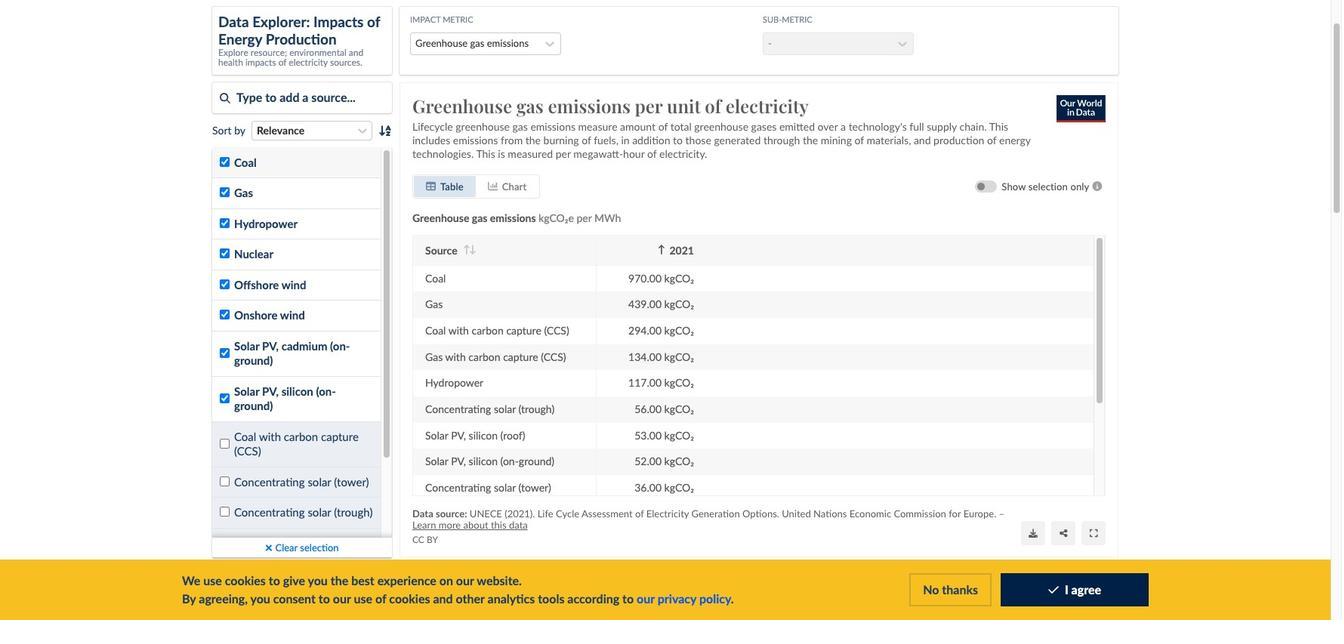 Task type: locate. For each thing, give the bounding box(es) containing it.
data up explore
[[218, 13, 249, 30]]

per
[[635, 94, 663, 118], [556, 147, 571, 160], [577, 211, 592, 224]]

ground) inside solar pv, cadmium (on- ground)
[[234, 354, 273, 367]]

pv, down the onshore wind
[[262, 339, 279, 353]]

2 horizontal spatial and
[[914, 134, 931, 147]]

privacy
[[658, 592, 697, 606]]

energy
[[1000, 134, 1031, 147]]

relevance
[[257, 124, 305, 136]]

1 vertical spatial ground)
[[234, 399, 273, 413]]

the up measured
[[526, 134, 541, 147]]

data inside data explorer: impacts of energy production explore resource; environmental and health impacts of electricity sources.
[[218, 13, 249, 30]]

(trough) up (roof)
[[519, 403, 555, 416]]

(roof)
[[501, 429, 525, 442]]

and inside we use cookies to give you the best experience on our website. by agreeing, you consent to our use of cookies and other analytics tools according to our privacy policy .
[[433, 592, 453, 606]]

emissions
[[487, 37, 529, 49], [548, 94, 631, 118], [531, 120, 576, 133], [453, 134, 498, 147], [490, 211, 536, 224]]

experience
[[378, 573, 437, 588]]

this left is
[[476, 147, 495, 160]]

pv, inside solar pv, silicon (on- ground)
[[262, 384, 279, 398]]

concentrating solar (tower) up unece
[[425, 481, 551, 494]]

ground) down (roof)
[[519, 455, 555, 468]]

per left the mwh
[[577, 211, 592, 224]]

to right 'according'
[[623, 592, 634, 606]]

(on- inside solar pv, silicon (on- ground)
[[316, 384, 336, 398]]

arrow up long image
[[463, 245, 471, 255], [658, 245, 665, 255]]

0 vertical spatial (on-
[[330, 339, 350, 353]]

1 horizontal spatial per
[[577, 211, 592, 224]]

you left consent
[[250, 592, 270, 606]]

0 vertical spatial data
[[218, 13, 249, 30]]

1 vertical spatial coal with carbon capture (ccs)
[[234, 430, 359, 458]]

1 vertical spatial use
[[354, 592, 373, 606]]

sub-metric
[[763, 14, 813, 24]]

cc by link
[[413, 534, 438, 546]]

chain.
[[960, 120, 987, 133]]

hydropower up solar pv, silicon (roof)
[[425, 377, 484, 389]]

solar down solar pv, cadmium (on- ground)
[[234, 384, 259, 398]]

0 horizontal spatial gas with carbon capture (ccs)
[[234, 536, 355, 565]]

europe.
[[964, 508, 997, 520]]

silicon down solar pv, silicon (roof)
[[469, 455, 498, 468]]

and down impacts
[[349, 47, 364, 58]]

0 horizontal spatial you
[[250, 592, 270, 606]]

and down on
[[433, 592, 453, 606]]

commission
[[894, 508, 947, 520]]

(on-
[[330, 339, 350, 353], [316, 384, 336, 398], [501, 455, 519, 468]]

consent
[[273, 592, 316, 606]]

electricity down the production
[[289, 57, 328, 68]]

1 metric from the left
[[443, 14, 473, 24]]

Type to add a source... text field
[[212, 83, 392, 113]]

2 greenhouse from the left
[[695, 120, 749, 133]]

ground) for solar pv, silicon (on-ground)
[[519, 455, 555, 468]]

and inside greenhouse gas emissions per unit of electricity lifecycle greenhouse gas emissions measure amount of total greenhouse gases emitted over a technology's full supply chain. this includes emissions from the burning of fuels, in addition to those generated through the mining of materials, and production of energy technologies. this is measured per megawatt-hour of electricity.
[[914, 134, 931, 147]]

solar for solar pv, cadmium (on- ground)
[[234, 339, 259, 353]]

to down total
[[673, 134, 683, 147]]

generated
[[714, 134, 761, 147]]

learn more about this data link
[[413, 519, 528, 531]]

1 vertical spatial and
[[914, 134, 931, 147]]

1 horizontal spatial greenhouse
[[695, 120, 749, 133]]

kgco₂e
[[539, 211, 574, 224]]

our right on
[[456, 573, 474, 588]]

ground) for solar pv, cadmium (on- ground)
[[234, 354, 273, 367]]

our left privacy
[[637, 592, 655, 606]]

0 horizontal spatial use
[[203, 573, 222, 588]]

addition
[[632, 134, 671, 147]]

2 arrow up long image from the left
[[658, 245, 665, 255]]

data inside the data source: unece (2021). life cycle assessment of electricity generation options. united nations economic commission for europe. – learn more about this data
[[413, 508, 433, 520]]

carbon
[[472, 324, 504, 337], [469, 350, 501, 363], [284, 430, 318, 443], [281, 536, 315, 550]]

0 vertical spatial cookies
[[225, 573, 266, 588]]

1 horizontal spatial cookies
[[389, 592, 430, 606]]

0 horizontal spatial (trough)
[[334, 506, 373, 519]]

0 vertical spatial ground)
[[234, 354, 273, 367]]

hydropower up nuclear
[[234, 217, 298, 230]]

i
[[1065, 583, 1069, 597]]

0 horizontal spatial (tower)
[[334, 475, 369, 489]]

the left "best" at the bottom of the page
[[331, 573, 349, 588]]

gas for greenhouse gas emissions kgco₂e per mwh
[[472, 211, 488, 224]]

1 vertical spatial electricity
[[726, 94, 809, 118]]

xmark image
[[265, 543, 273, 553]]

arrow down long image
[[469, 245, 477, 255]]

impact metric
[[410, 14, 473, 24]]

arrow up long image right source
[[463, 245, 471, 255]]

cookies
[[225, 573, 266, 588], [389, 592, 430, 606]]

our right consent
[[333, 592, 351, 606]]

greenhouse down impact metric
[[416, 37, 468, 49]]

1 horizontal spatial concentrating solar (trough)
[[425, 403, 555, 416]]

solar
[[494, 403, 516, 416], [308, 475, 331, 489], [494, 481, 516, 494], [308, 506, 331, 519]]

impacts
[[245, 57, 276, 68]]

0 horizontal spatial coal with carbon capture (ccs)
[[234, 430, 359, 458]]

0 vertical spatial use
[[203, 573, 222, 588]]

gas
[[234, 186, 253, 200], [425, 298, 443, 311], [425, 350, 443, 363], [234, 536, 253, 550]]

greenhouse inside greenhouse gas emissions per unit of electricity lifecycle greenhouse gas emissions measure amount of total greenhouse gases emitted over a technology's full supply chain. this includes emissions from the burning of fuels, in addition to those generated through the mining of materials, and production of energy technologies. this is measured per megawatt-hour of electricity.
[[413, 94, 512, 118]]

1 horizontal spatial electricity
[[726, 94, 809, 118]]

unece
[[470, 508, 502, 520]]

970.00 kgco₂
[[629, 272, 694, 285]]

0 vertical spatial wind
[[282, 278, 306, 291]]

0 horizontal spatial this
[[476, 147, 495, 160]]

selection left only
[[1029, 180, 1068, 193]]

other
[[456, 592, 485, 606]]

0 vertical spatial and
[[349, 47, 364, 58]]

data up cc by
[[413, 508, 433, 520]]

you right give
[[308, 573, 328, 588]]

this
[[989, 120, 1009, 133], [476, 147, 495, 160]]

0 horizontal spatial selection
[[300, 542, 339, 554]]

agree
[[1072, 583, 1102, 597]]

lifecycle
[[413, 120, 453, 133]]

2 vertical spatial ground)
[[519, 455, 555, 468]]

1 vertical spatial selection
[[300, 542, 339, 554]]

wind up cadmium
[[280, 308, 305, 322]]

of inside the data source: unece (2021). life cycle assessment of electricity generation options. united nations economic commission for europe. – learn more about this data
[[635, 508, 644, 520]]

electricity inside data explorer: impacts of energy production explore resource; environmental and health impacts of electricity sources.
[[289, 57, 328, 68]]

to
[[673, 134, 683, 147], [269, 573, 280, 588], [319, 592, 330, 606], [623, 592, 634, 606]]

pv, for solar pv, silicon (roof)
[[451, 429, 466, 442]]

0 horizontal spatial data
[[218, 13, 249, 30]]

(on- inside solar pv, cadmium (on- ground)
[[330, 339, 350, 353]]

solar up the solar pv, silicon (on-ground)
[[425, 429, 448, 442]]

ground) inside solar pv, silicon (on- ground)
[[234, 399, 273, 413]]

1 horizontal spatial coal with carbon capture (ccs)
[[425, 324, 569, 337]]

greenhouse up lifecycle
[[413, 94, 512, 118]]

silicon
[[282, 384, 313, 398], [469, 429, 498, 442], [469, 455, 498, 468]]

capture
[[507, 324, 542, 337], [503, 350, 538, 363], [321, 430, 359, 443], [318, 536, 355, 550]]

1 horizontal spatial gas with carbon capture (ccs)
[[425, 350, 566, 363]]

arrow up long image left 2021
[[658, 245, 665, 255]]

concentrating solar (trough) up clear selection
[[234, 506, 373, 519]]

2 vertical spatial (on-
[[501, 455, 519, 468]]

chart link
[[476, 176, 539, 197]]

pv, down solar pv, silicon (roof)
[[451, 455, 466, 468]]

1 vertical spatial hydropower
[[425, 377, 484, 389]]

solar for solar pv, silicon (on-ground)
[[425, 455, 448, 468]]

pv, for solar pv, silicon (on-ground)
[[451, 455, 466, 468]]

(on- right cadmium
[[330, 339, 350, 353]]

.
[[731, 592, 734, 606]]

(on- for solar pv, silicon (on-ground)
[[501, 455, 519, 468]]

greenhouse down table link
[[413, 211, 469, 224]]

nations
[[814, 508, 847, 520]]

greenhouse
[[416, 37, 468, 49], [413, 94, 512, 118], [413, 211, 469, 224]]

ground) down "onshore"
[[234, 354, 273, 367]]

fuels,
[[594, 134, 619, 147]]

concentrating solar (trough) up solar pv, silicon (roof)
[[425, 403, 555, 416]]

we
[[182, 573, 201, 588]]

impact
[[410, 14, 441, 24]]

according
[[568, 592, 620, 606]]

ground)
[[234, 354, 273, 367], [234, 399, 273, 413], [519, 455, 555, 468]]

pv, down solar pv, cadmium (on- ground)
[[262, 384, 279, 398]]

0 horizontal spatial metric
[[443, 14, 473, 24]]

0 vertical spatial you
[[308, 573, 328, 588]]

1 horizontal spatial (tower)
[[519, 481, 551, 494]]

magnifying glass image
[[220, 93, 230, 103]]

36.00 kgco₂
[[635, 481, 694, 494]]

0 vertical spatial (trough)
[[519, 403, 555, 416]]

1 vertical spatial this
[[476, 147, 495, 160]]

electricity up gases
[[726, 94, 809, 118]]

table link
[[414, 176, 476, 197]]

2 vertical spatial silicon
[[469, 455, 498, 468]]

1 horizontal spatial metric
[[782, 14, 813, 24]]

silicon for solar pv, silicon (on- ground)
[[282, 384, 313, 398]]

0 horizontal spatial greenhouse
[[456, 120, 510, 133]]

coal with carbon capture (ccs)
[[425, 324, 569, 337], [234, 430, 359, 458]]

pv, for solar pv, cadmium (on- ground)
[[262, 339, 279, 353]]

metric
[[443, 14, 473, 24], [782, 14, 813, 24]]

the inside we use cookies to give you the best experience on our website. by agreeing, you consent to our use of cookies and other analytics tools according to our privacy policy .
[[331, 573, 349, 588]]

ground) down solar pv, cadmium (on- ground)
[[234, 399, 273, 413]]

(2021).
[[505, 508, 535, 520]]

1 vertical spatial data
[[413, 508, 433, 520]]

cadmium
[[282, 339, 328, 353]]

0 vertical spatial gas with carbon capture (ccs)
[[425, 350, 566, 363]]

assessment
[[582, 508, 633, 520]]

and
[[349, 47, 364, 58], [914, 134, 931, 147], [433, 592, 453, 606]]

2021
[[670, 244, 694, 257]]

solar inside solar pv, cadmium (on- ground)
[[234, 339, 259, 353]]

of inside we use cookies to give you the best experience on our website. by agreeing, you consent to our use of cookies and other analytics tools according to our privacy policy .
[[376, 592, 386, 606]]

(trough) up clear selection
[[334, 506, 373, 519]]

2 vertical spatial greenhouse
[[413, 211, 469, 224]]

2 horizontal spatial per
[[635, 94, 663, 118]]

1 horizontal spatial selection
[[1029, 180, 1068, 193]]

2 vertical spatial per
[[577, 211, 592, 224]]

cookies down experience
[[389, 592, 430, 606]]

(on- down cadmium
[[316, 384, 336, 398]]

1 horizontal spatial and
[[433, 592, 453, 606]]

solar pv, silicon (on- ground)
[[234, 384, 336, 413]]

2 metric from the left
[[782, 14, 813, 24]]

1 vertical spatial silicon
[[469, 429, 498, 442]]

1 horizontal spatial (trough)
[[519, 403, 555, 416]]

electricity
[[647, 508, 689, 520]]

solar down "onshore"
[[234, 339, 259, 353]]

data for explorer:
[[218, 13, 249, 30]]

this up energy
[[989, 120, 1009, 133]]

selection right clear
[[300, 542, 339, 554]]

1 horizontal spatial data
[[413, 508, 433, 520]]

cookies up agreeing,
[[225, 573, 266, 588]]

0 vertical spatial concentrating solar (trough)
[[425, 403, 555, 416]]

greenhouse up generated
[[695, 120, 749, 133]]

silicon for solar pv, silicon (on-ground)
[[469, 455, 498, 468]]

learn
[[413, 519, 436, 531]]

1 vertical spatial greenhouse
[[413, 94, 512, 118]]

1 vertical spatial wind
[[280, 308, 305, 322]]

solar inside solar pv, silicon (on- ground)
[[234, 384, 259, 398]]

silicon up the solar pv, silicon (on-ground)
[[469, 429, 498, 442]]

chart column image
[[488, 182, 498, 192]]

0 horizontal spatial arrow up long image
[[463, 245, 471, 255]]

0 horizontal spatial concentrating solar (trough)
[[234, 506, 373, 519]]

1 vertical spatial cookies
[[389, 592, 430, 606]]

0 vertical spatial selection
[[1029, 180, 1068, 193]]

production
[[266, 30, 337, 48]]

technologies.
[[413, 147, 474, 160]]

silicon inside solar pv, silicon (on- ground)
[[282, 384, 313, 398]]

health
[[218, 57, 243, 68]]

pv, inside solar pv, cadmium (on- ground)
[[262, 339, 279, 353]]

no
[[923, 583, 939, 597]]

solar down solar pv, silicon (roof)
[[425, 455, 448, 468]]

1 vertical spatial you
[[250, 592, 270, 606]]

use up agreeing,
[[203, 573, 222, 588]]

greenhouse up from
[[456, 120, 510, 133]]

wind for onshore wind
[[280, 308, 305, 322]]

onshore
[[234, 308, 278, 322]]

pv, up the solar pv, silicon (on-ground)
[[451, 429, 466, 442]]

0 vertical spatial this
[[989, 120, 1009, 133]]

1 vertical spatial per
[[556, 147, 571, 160]]

1 horizontal spatial arrow up long image
[[658, 245, 665, 255]]

0 vertical spatial coal with carbon capture (ccs)
[[425, 324, 569, 337]]

(on- down (roof)
[[501, 455, 519, 468]]

1 vertical spatial concentrating solar (trough)
[[234, 506, 373, 519]]

united
[[782, 508, 811, 520]]

2 vertical spatial and
[[433, 592, 453, 606]]

0 horizontal spatial the
[[331, 573, 349, 588]]

0 vertical spatial silicon
[[282, 384, 313, 398]]

no thanks
[[923, 583, 978, 597]]

per up amount
[[635, 94, 663, 118]]

mwh
[[595, 211, 621, 224]]

0 horizontal spatial and
[[349, 47, 364, 58]]

solar for solar pv, silicon (roof)
[[425, 429, 448, 442]]

1 vertical spatial (on-
[[316, 384, 336, 398]]

0 horizontal spatial electricity
[[289, 57, 328, 68]]

offshore wind
[[234, 278, 306, 291]]

selection for show
[[1029, 180, 1068, 193]]

and down full
[[914, 134, 931, 147]]

solar
[[234, 339, 259, 353], [234, 384, 259, 398], [425, 429, 448, 442], [425, 455, 448, 468]]

0 horizontal spatial cookies
[[225, 573, 266, 588]]

website.
[[477, 573, 522, 588]]

ground) for solar pv, silicon (on- ground)
[[234, 399, 273, 413]]

silicon down solar pv, cadmium (on- ground)
[[282, 384, 313, 398]]

thanks
[[942, 583, 978, 597]]

wind
[[282, 278, 306, 291], [280, 308, 305, 322]]

clear
[[275, 542, 298, 554]]

arrow down a z image
[[379, 125, 392, 137]]

use down "best" at the bottom of the page
[[354, 592, 373, 606]]

1 horizontal spatial concentrating solar (tower)
[[425, 481, 551, 494]]

117.00 kgco₂
[[629, 377, 694, 389]]

per down the burning
[[556, 147, 571, 160]]

0 horizontal spatial hydropower
[[234, 217, 298, 230]]

the down emitted
[[803, 134, 818, 147]]

concentrating solar (tower) up clear selection
[[234, 475, 369, 489]]

table image
[[426, 182, 436, 192]]

0 vertical spatial electricity
[[289, 57, 328, 68]]

(trough)
[[519, 403, 555, 416], [334, 506, 373, 519]]

wind right offshore
[[282, 278, 306, 291]]

concentrating solar (tower)
[[234, 475, 369, 489], [425, 481, 551, 494]]



Task type: describe. For each thing, give the bounding box(es) containing it.
sort by
[[212, 124, 246, 136]]

to inside greenhouse gas emissions per unit of electricity lifecycle greenhouse gas emissions measure amount of total greenhouse gases emitted over a technology's full supply chain. this includes emissions from the burning of fuels, in addition to those generated through the mining of materials, and production of energy technologies. this is measured per megawatt-hour of electricity.
[[673, 134, 683, 147]]

1 arrow up long image from the left
[[463, 245, 471, 255]]

2 horizontal spatial our
[[637, 592, 655, 606]]

greenhouse gas emissions kgco₂e per mwh
[[413, 211, 621, 224]]

technology's
[[849, 120, 907, 133]]

tools
[[538, 592, 565, 606]]

check image
[[1049, 584, 1059, 596]]

56.00 kgco₂
[[635, 403, 694, 416]]

analytics
[[488, 592, 535, 606]]

economic
[[850, 508, 892, 520]]

we use cookies to give you the best experience on our website. by agreeing, you consent to our use of cookies and other analytics tools according to our privacy policy .
[[182, 573, 734, 606]]

is
[[498, 147, 505, 160]]

burning
[[544, 134, 579, 147]]

policy
[[700, 592, 731, 606]]

materials,
[[867, 134, 911, 147]]

i agree button
[[1001, 574, 1149, 606]]

–
[[999, 508, 1005, 520]]

emissions for greenhouse gas emissions
[[487, 37, 529, 49]]

solar for solar pv, silicon (on- ground)
[[234, 384, 259, 398]]

0 vertical spatial greenhouse
[[416, 37, 468, 49]]

by
[[182, 592, 196, 606]]

data
[[509, 519, 528, 531]]

circle info image
[[1090, 182, 1106, 192]]

1 horizontal spatial hydropower
[[425, 377, 484, 389]]

2 horizontal spatial the
[[803, 134, 818, 147]]

0 vertical spatial per
[[635, 94, 663, 118]]

greenhouse for kgco₂e
[[413, 211, 469, 224]]

show selection only
[[1002, 180, 1090, 193]]

cycle
[[556, 508, 580, 520]]

about
[[464, 519, 489, 531]]

clear selection
[[273, 542, 339, 554]]

agreeing,
[[199, 592, 248, 606]]

share nodes image
[[1060, 529, 1068, 538]]

for
[[949, 508, 961, 520]]

through
[[764, 134, 800, 147]]

no thanks button
[[910, 574, 992, 606]]

0 vertical spatial hydropower
[[234, 217, 298, 230]]

0 horizontal spatial concentrating solar (tower)
[[234, 475, 369, 489]]

1 horizontal spatial you
[[308, 573, 328, 588]]

expand image
[[1090, 529, 1098, 538]]

metric for impact metric
[[443, 14, 473, 24]]

generation
[[692, 508, 740, 520]]

energy
[[218, 30, 262, 48]]

0 horizontal spatial our
[[333, 592, 351, 606]]

amount
[[620, 120, 656, 133]]

in
[[621, 134, 630, 147]]

a
[[841, 120, 846, 133]]

439.00 kgco₂
[[629, 298, 694, 311]]

gas for greenhouse gas emissions per unit of electricity lifecycle greenhouse gas emissions measure amount of total greenhouse gases emitted over a technology's full supply chain. this includes emissions from the burning of fuels, in addition to those generated through the mining of materials, and production of energy technologies. this is measured per megawatt-hour of electricity.
[[517, 94, 544, 118]]

0 horizontal spatial per
[[556, 147, 571, 160]]

our privacy policy link
[[637, 592, 731, 606]]

only
[[1071, 180, 1090, 193]]

metric for sub-metric
[[782, 14, 813, 24]]

data for source:
[[413, 508, 433, 520]]

solar pv, silicon (on-ground)
[[425, 455, 555, 468]]

silicon for solar pv, silicon (roof)
[[469, 429, 498, 442]]

1 vertical spatial gas with carbon capture (ccs)
[[234, 536, 355, 565]]

measured
[[508, 147, 553, 160]]

includes
[[413, 134, 450, 147]]

gases
[[751, 120, 777, 133]]

1 greenhouse from the left
[[456, 120, 510, 133]]

life
[[538, 508, 554, 520]]

1 horizontal spatial our
[[456, 573, 474, 588]]

onshore wind
[[234, 308, 305, 322]]

to right consent
[[319, 592, 330, 606]]

megawatt-
[[574, 147, 623, 160]]

electricity inside greenhouse gas emissions per unit of electricity lifecycle greenhouse gas emissions measure amount of total greenhouse gases emitted over a technology's full supply chain. this includes emissions from the burning of fuels, in addition to those generated through the mining of materials, and production of energy technologies. this is measured per megawatt-hour of electricity.
[[726, 94, 809, 118]]

1 horizontal spatial this
[[989, 120, 1009, 133]]

solar pv, cadmium (on- ground)
[[234, 339, 350, 367]]

greenhouse gas emissions
[[416, 37, 529, 49]]

source:
[[436, 508, 467, 520]]

supply
[[927, 120, 957, 133]]

give
[[283, 573, 305, 588]]

unit
[[667, 94, 701, 118]]

to left give
[[269, 573, 280, 588]]

data source: unece (2021). life cycle assessment of electricity generation options. united nations economic commission for europe. – learn more about this data
[[413, 508, 1005, 531]]

selection for clear
[[300, 542, 339, 554]]

options.
[[743, 508, 780, 520]]

emissions for greenhouse gas emissions per unit of electricity lifecycle greenhouse gas emissions measure amount of total greenhouse gases emitted over a technology's full supply chain. this includes emissions from the burning of fuels, in addition to those generated through the mining of materials, and production of energy technologies. this is measured per megawatt-hour of electricity.
[[548, 94, 631, 118]]

solar pv, silicon (roof)
[[425, 429, 525, 442]]

134.00 kgco₂
[[629, 350, 694, 363]]

resource;
[[251, 47, 287, 58]]

chart
[[502, 180, 527, 193]]

1 horizontal spatial the
[[526, 134, 541, 147]]

greenhouse gas emissions per unit of electricity lifecycle greenhouse gas emissions measure amount of total greenhouse gases emitted over a technology's full supply chain. this includes emissions from the burning of fuels, in addition to those generated through the mining of materials, and production of energy technologies. this is measured per megawatt-hour of electricity.
[[413, 94, 1031, 160]]

gas for greenhouse gas emissions
[[470, 37, 485, 49]]

294.00 kgco₂
[[629, 324, 694, 337]]

by
[[427, 534, 438, 546]]

1 horizontal spatial use
[[354, 592, 373, 606]]

source
[[425, 244, 458, 257]]

greenhouse for per
[[413, 94, 512, 118]]

cc by
[[413, 534, 438, 546]]

offshore
[[234, 278, 279, 291]]

wind for offshore wind
[[282, 278, 306, 291]]

show
[[1002, 180, 1026, 193]]

mining
[[821, 134, 852, 147]]

coal inside coal with carbon capture (ccs)
[[234, 430, 256, 443]]

and inside data explorer: impacts of energy production explore resource; environmental and health impacts of electricity sources.
[[349, 47, 364, 58]]

(on- for solar pv, cadmium (on- ground)
[[330, 339, 350, 353]]

(on- for solar pv, silicon (on- ground)
[[316, 384, 336, 398]]

total
[[671, 120, 692, 133]]

more
[[439, 519, 461, 531]]

on
[[439, 573, 453, 588]]

1 vertical spatial (trough)
[[334, 506, 373, 519]]

data explorer: impacts of energy production explore resource; environmental and health impacts of electricity sources.
[[218, 13, 380, 68]]

from
[[501, 134, 523, 147]]

53.00 kgco₂
[[635, 429, 694, 442]]

pv, for solar pv, silicon (on- ground)
[[262, 384, 279, 398]]

sources.
[[330, 57, 363, 68]]

nuclear
[[234, 247, 274, 261]]

explore
[[218, 47, 248, 58]]

this
[[491, 519, 507, 531]]

hour
[[623, 147, 645, 160]]

emissions for greenhouse gas emissions kgco₂e per mwh
[[490, 211, 536, 224]]

download image
[[1029, 529, 1038, 538]]



Task type: vqa. For each thing, say whether or not it's contained in the screenshot.


